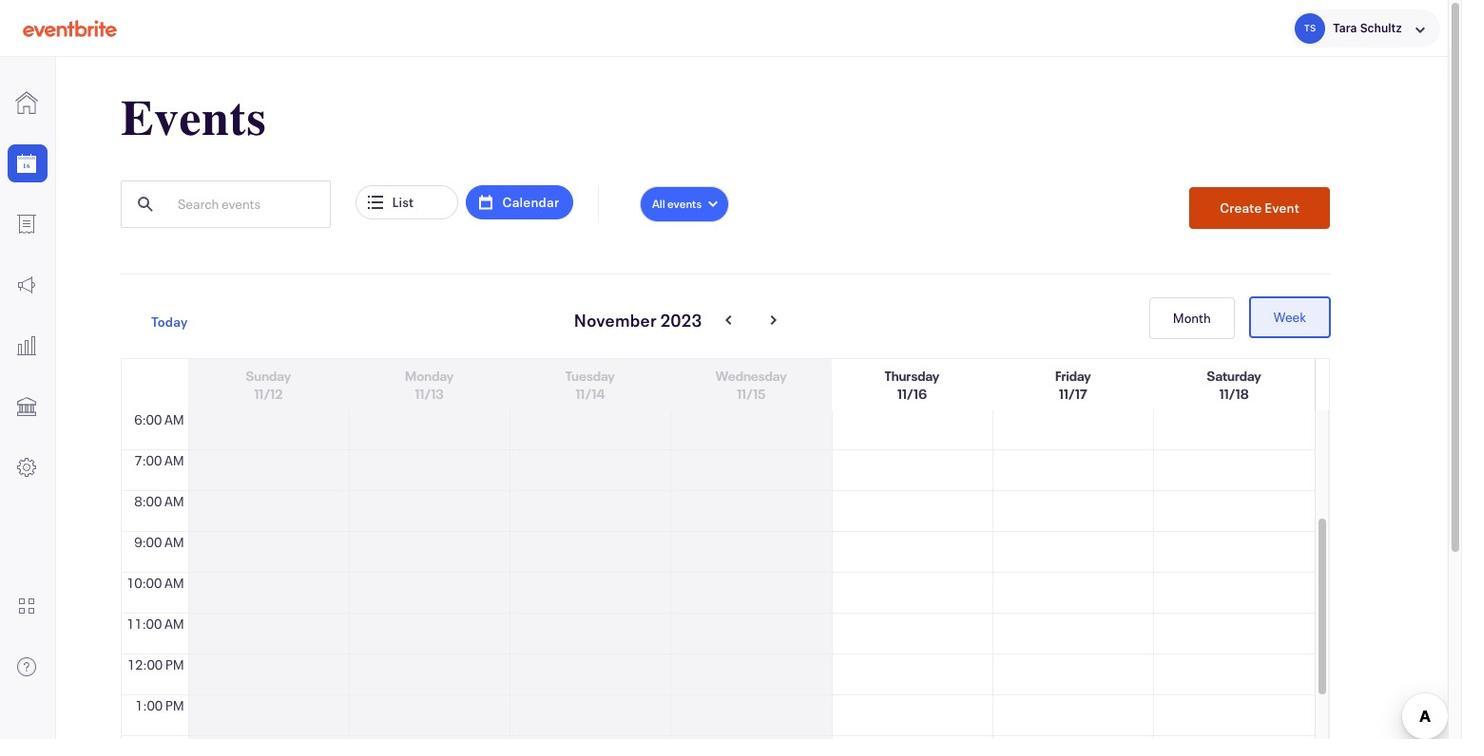 Task type: vqa. For each thing, say whether or not it's contained in the screenshot.
home text field
yes



Task type: locate. For each thing, give the bounding box(es) containing it.
6:00
[[134, 411, 162, 429]]

1 vertical spatial display default image
[[15, 395, 38, 418]]

create
[[1220, 199, 1262, 217]]

display default image inside finance text field
[[15, 395, 38, 418]]

sunday
[[246, 367, 291, 385]]

1:00
[[135, 697, 163, 715]]

friday 11/17
[[1055, 367, 1091, 403]]

0 vertical spatial display default image
[[15, 274, 38, 297]]

display default image down finance text field
[[15, 456, 38, 479]]

2 am from the top
[[164, 452, 184, 470]]

events
[[667, 196, 702, 211]]

6 am from the top
[[164, 615, 184, 633]]

pm right '1:00'
[[165, 697, 184, 715]]

create event
[[1220, 199, 1300, 217]]

thursday 11/16
[[885, 367, 940, 403]]

option group
[[1149, 297, 1331, 339]]

pm
[[165, 656, 184, 674], [165, 697, 184, 715]]

3 display default image from the top
[[15, 335, 38, 357]]

display default image inside home text field
[[15, 91, 38, 114]]

Marketing text field
[[0, 266, 55, 304]]

5 display default image from the top
[[15, 595, 38, 618]]

10:00 am
[[126, 574, 184, 592]]

11:00 am
[[126, 615, 184, 633]]

all events menu bar
[[640, 186, 729, 230]]

1:00 pm
[[135, 697, 184, 715]]

display default image for org settings text field
[[15, 456, 38, 479]]

am for 11:00 am
[[164, 615, 184, 633]]

display default image inside marketing text field
[[15, 274, 38, 297]]

Finance text field
[[0, 388, 55, 426]]

4 display default image from the top
[[15, 456, 38, 479]]

pm right 12:00
[[165, 656, 184, 674]]

event
[[1265, 199, 1300, 217]]

display default image
[[15, 274, 38, 297], [15, 395, 38, 418]]

0 vertical spatial pm
[[165, 656, 184, 674]]

am right 10:00
[[164, 574, 184, 592]]

display default image inside the 'apps' text box
[[15, 595, 38, 618]]

5 am from the top
[[164, 574, 184, 592]]

11/13
[[415, 385, 444, 403]]

1 display default image from the top
[[15, 91, 38, 114]]

thursday
[[885, 367, 940, 385]]

am right 6:00 in the left of the page
[[164, 411, 184, 429]]

7:00 am
[[134, 452, 184, 470]]

wednesday 11/15
[[716, 367, 787, 403]]

am
[[164, 411, 184, 429], [164, 452, 184, 470], [164, 492, 184, 511], [164, 533, 184, 551], [164, 574, 184, 592], [164, 615, 184, 633]]

display default image
[[15, 91, 38, 114], [15, 213, 38, 236], [15, 335, 38, 357], [15, 456, 38, 479], [15, 595, 38, 618], [15, 656, 38, 679]]

today button
[[121, 301, 218, 343]]

10:00
[[126, 574, 162, 592]]

wednesday
[[716, 367, 787, 385]]

11/18
[[1220, 385, 1249, 403]]

2 display default image from the top
[[15, 213, 38, 236]]

pm for 12:00 pm
[[165, 656, 184, 674]]

1 display default image from the top
[[15, 274, 38, 297]]

display default image down reporting text field
[[15, 395, 38, 418]]

saturday 11/18
[[1207, 367, 1261, 403]]

Orders text field
[[0, 205, 55, 243]]

12:00
[[127, 656, 163, 674]]

display default image down the 'apps' text box
[[15, 656, 38, 679]]

display default image up the display active icon
[[15, 91, 38, 114]]

display default image inside reporting text field
[[15, 335, 38, 357]]

display default image up finance text field
[[15, 335, 38, 357]]

1 vertical spatial pm
[[165, 697, 184, 715]]

2023
[[660, 309, 702, 332]]

am right 9:00
[[164, 533, 184, 551]]

Events text field
[[0, 145, 55, 183]]

2 pm from the top
[[165, 697, 184, 715]]

display default image up the help center text box
[[15, 595, 38, 618]]

7:00
[[134, 452, 162, 470]]

2 display default image from the top
[[15, 395, 38, 418]]

display default image inside the orders 'text box'
[[15, 213, 38, 236]]

schultz
[[1360, 20, 1402, 35]]

am right the 7:00
[[164, 452, 184, 470]]

display default image for marketing text field
[[15, 274, 38, 297]]

6 display default image from the top
[[15, 656, 38, 679]]

today
[[151, 312, 188, 330]]

am for 8:00 am
[[164, 492, 184, 511]]

am right 8:00
[[164, 492, 184, 511]]

display default image down the display active icon
[[15, 213, 38, 236]]

am right 11:00
[[164, 615, 184, 633]]

am for 9:00 am
[[164, 533, 184, 551]]

4 am from the top
[[164, 533, 184, 551]]

display default image up reporting text field
[[15, 274, 38, 297]]

Reporting text field
[[0, 327, 55, 365]]

1 pm from the top
[[165, 656, 184, 674]]

display default image inside org settings text field
[[15, 456, 38, 479]]

6:00 am
[[134, 411, 184, 429]]

11/14
[[576, 385, 605, 403]]

3 am from the top
[[164, 492, 184, 511]]

display default image inside the help center text box
[[15, 656, 38, 679]]

create event link
[[1190, 187, 1330, 229]]

1 am from the top
[[164, 411, 184, 429]]



Task type: describe. For each thing, give the bounding box(es) containing it.
12:00 pm
[[127, 656, 184, 674]]

display default image for the 'apps' text box
[[15, 595, 38, 618]]

monday 11/13
[[405, 367, 454, 403]]

Search events text field
[[164, 183, 329, 226]]

8:00 am
[[134, 492, 184, 511]]

11/16
[[898, 385, 927, 403]]

list
[[392, 193, 414, 211]]

list button
[[355, 185, 458, 220]]

am for 6:00 am
[[164, 411, 184, 429]]

display default image for reporting text field
[[15, 335, 38, 357]]

display active image
[[15, 152, 38, 175]]

tuesday 11/14
[[566, 367, 615, 403]]

11/12
[[254, 385, 283, 403]]

eventbrite image
[[23, 19, 117, 38]]

all
[[652, 196, 665, 211]]

display default image for finance text field
[[15, 395, 38, 418]]

11/15
[[737, 385, 766, 403]]

saturday
[[1207, 367, 1261, 385]]

9:00
[[134, 533, 162, 551]]

month
[[1173, 309, 1211, 327]]

11/17
[[1059, 385, 1087, 403]]

am for 7:00 am
[[164, 452, 184, 470]]

all events link
[[640, 186, 729, 222]]

Org Settings text field
[[0, 449, 55, 487]]

display default image for home text field on the left of page
[[15, 91, 38, 114]]

friday
[[1055, 367, 1091, 385]]

Home text field
[[0, 84, 55, 122]]

display default image for the orders 'text box'
[[15, 213, 38, 236]]

sunday 11/12
[[246, 367, 291, 403]]

option group containing week
[[1149, 297, 1331, 339]]

tuesday
[[566, 367, 615, 385]]

11:00
[[126, 615, 162, 633]]

am for 10:00 am
[[164, 574, 184, 592]]

events
[[121, 90, 266, 147]]

week
[[1274, 308, 1306, 326]]

display default image for the help center text box
[[15, 656, 38, 679]]

8:00
[[134, 492, 162, 511]]

tara schultz
[[1333, 20, 1402, 35]]

tara
[[1333, 20, 1357, 35]]

Help Center text field
[[0, 648, 55, 686]]

Apps text field
[[0, 587, 55, 625]]

november 2023
[[574, 309, 702, 332]]

9:00 am
[[134, 533, 184, 551]]

monday
[[405, 367, 454, 385]]

tara schultz menu bar
[[1268, 0, 1448, 57]]

november
[[574, 309, 657, 332]]

pm for 1:00 pm
[[165, 697, 184, 715]]

all events
[[652, 196, 702, 211]]



